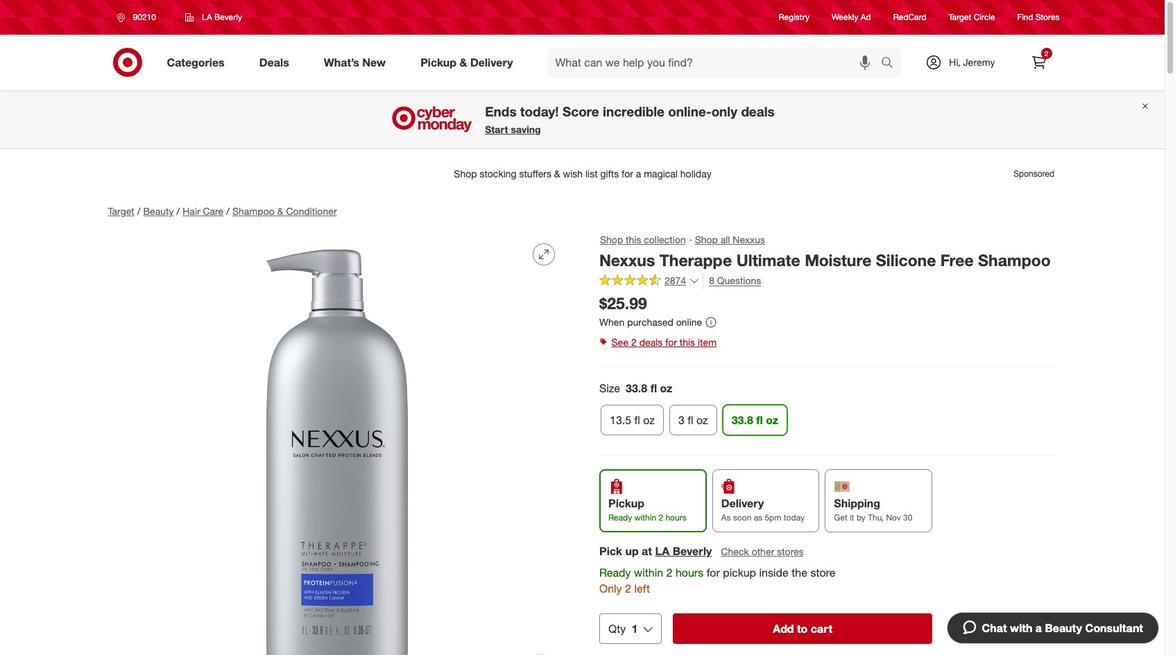 Task type: vqa. For each thing, say whether or not it's contained in the screenshot.
Hi, Jeremy
yes



Task type: describe. For each thing, give the bounding box(es) containing it.
therappe
[[659, 250, 732, 270]]

hi, jeremy
[[950, 56, 995, 68]]

cart
[[811, 622, 832, 636]]

score
[[563, 104, 599, 120]]

la beverly button
[[655, 544, 712, 560]]

13.5 fl oz
[[610, 414, 655, 428]]

store
[[810, 566, 836, 580]]

shop this collection
[[600, 234, 686, 246]]

all
[[720, 234, 730, 246]]

a
[[1036, 622, 1042, 636]]

delivery inside delivery as soon as 5pm today
[[721, 497, 764, 511]]

nexxus therappe ultimate moisture silicone free shampoo
[[599, 250, 1051, 270]]

shop for shop this collection
[[600, 234, 623, 246]]

qty
[[608, 622, 626, 636]]

find stores
[[1018, 12, 1060, 22]]

free
[[940, 250, 974, 270]]

pickup for &
[[421, 55, 457, 69]]

target link
[[108, 205, 134, 217]]

check
[[721, 546, 749, 558]]

oz for 33.8 fl oz
[[766, 414, 778, 428]]

today!
[[520, 104, 559, 120]]

1 vertical spatial deals
[[640, 337, 663, 349]]

only
[[599, 582, 622, 596]]

la beverly
[[202, 12, 242, 22]]

search
[[875, 57, 909, 70]]

consultant
[[1086, 622, 1144, 636]]

moisture
[[805, 250, 872, 270]]

1 vertical spatial 33.8
[[732, 414, 753, 428]]

check other stores button
[[720, 545, 805, 560]]

2 link
[[1024, 47, 1054, 78]]

ultimate
[[736, 250, 800, 270]]

hair
[[183, 205, 200, 217]]

with
[[1010, 622, 1033, 636]]

hair care link
[[183, 205, 224, 217]]

conditioner
[[286, 205, 337, 217]]

fl for 3 fl oz
[[688, 414, 693, 428]]

care
[[203, 205, 224, 217]]

what's new link
[[312, 47, 403, 78]]

when
[[599, 317, 624, 329]]

1 horizontal spatial shampoo
[[978, 250, 1051, 270]]

registry
[[779, 12, 810, 22]]

pickup ready within 2 hours
[[608, 497, 686, 523]]

ready inside pickup ready within 2 hours
[[608, 513, 632, 523]]

3 fl oz link
[[669, 405, 717, 436]]

pick
[[599, 545, 622, 559]]

30
[[903, 513, 912, 523]]

fl for 13.5 fl oz
[[634, 414, 640, 428]]

item
[[698, 337, 717, 349]]

beverly inside dropdown button
[[214, 12, 242, 22]]

hours inside pickup ready within 2 hours
[[665, 513, 686, 523]]

what's
[[324, 55, 359, 69]]

nov
[[886, 513, 901, 523]]

pickup for ready
[[608, 497, 644, 511]]

redcard
[[894, 12, 927, 22]]

13.5 fl oz link
[[601, 405, 664, 436]]

add to cart
[[773, 622, 832, 636]]

2 left left
[[625, 582, 631, 596]]

soon
[[733, 513, 751, 523]]

incredible
[[603, 104, 665, 120]]

hours inside 'ready within 2 hours for pickup inside the store only 2 left'
[[675, 566, 703, 580]]

as
[[721, 513, 731, 523]]

up
[[625, 545, 639, 559]]

shop all nexxus
[[695, 234, 765, 246]]

3 / from the left
[[226, 205, 230, 217]]

new
[[362, 55, 386, 69]]

add to cart button
[[673, 614, 932, 645]]

deals link
[[248, 47, 307, 78]]

1 vertical spatial nexxus
[[599, 250, 655, 270]]

as
[[754, 513, 762, 523]]

2 down the stores
[[1045, 49, 1049, 58]]

deals inside ends today! score incredible online-only deals start saving
[[741, 104, 775, 120]]

silicone
[[876, 250, 936, 270]]

jeremy
[[964, 56, 995, 68]]

shipping get it by thu, nov 30
[[834, 497, 912, 523]]

pickup
[[723, 566, 756, 580]]

2 down la beverly button
[[666, 566, 672, 580]]

2 right see
[[631, 337, 637, 349]]

1
[[631, 622, 638, 636]]

ends today! score incredible online-only deals start saving
[[485, 104, 775, 135]]

1 vertical spatial &
[[277, 205, 284, 217]]

categories
[[167, 55, 225, 69]]

inside
[[759, 566, 789, 580]]

by
[[857, 513, 866, 523]]

13.5
[[610, 414, 631, 428]]

saving
[[511, 124, 541, 135]]

0 vertical spatial for
[[666, 337, 677, 349]]

1 horizontal spatial la
[[655, 545, 670, 559]]

ready inside 'ready within 2 hours for pickup inside the store only 2 left'
[[599, 566, 631, 580]]

redcard link
[[894, 11, 927, 23]]

weekly
[[832, 12, 859, 22]]

advertisement region
[[97, 158, 1068, 191]]

start
[[485, 124, 508, 135]]

8 questions
[[709, 275, 761, 286]]

size
[[599, 382, 620, 396]]

chat with a beauty consultant
[[982, 622, 1144, 636]]

0 vertical spatial shampoo
[[232, 205, 275, 217]]

shampoo & conditioner link
[[232, 205, 337, 217]]

questions
[[717, 275, 761, 286]]

purchased
[[627, 317, 673, 329]]

categories link
[[155, 47, 242, 78]]

beauty inside 'button'
[[1045, 622, 1083, 636]]

chat
[[982, 622, 1007, 636]]

0 horizontal spatial beauty
[[143, 205, 174, 217]]



Task type: locate. For each thing, give the bounding box(es) containing it.
ready up only
[[599, 566, 631, 580]]

registry link
[[779, 11, 810, 23]]

circle
[[974, 12, 995, 22]]

beauty
[[143, 205, 174, 217], [1045, 622, 1083, 636]]

0 vertical spatial nexxus
[[733, 234, 765, 246]]

0 vertical spatial beauty
[[143, 205, 174, 217]]

fl right 13.5
[[634, 414, 640, 428]]

collection
[[644, 234, 686, 246]]

within inside pickup ready within 2 hours
[[634, 513, 656, 523]]

other
[[752, 546, 774, 558]]

0 vertical spatial target
[[949, 12, 972, 22]]

& left conditioner
[[277, 205, 284, 217]]

&
[[460, 55, 467, 69], [277, 205, 284, 217]]

within up left
[[634, 566, 663, 580]]

weekly ad
[[832, 12, 871, 22]]

within up at
[[634, 513, 656, 523]]

90210 button
[[108, 5, 171, 30]]

thu,
[[868, 513, 884, 523]]

1 horizontal spatial nexxus
[[733, 234, 765, 246]]

today
[[784, 513, 805, 523]]

shipping
[[834, 497, 880, 511]]

shop for shop all nexxus
[[695, 234, 718, 246]]

0 horizontal spatial pickup
[[421, 55, 457, 69]]

see
[[612, 337, 629, 349]]

pickup & delivery link
[[409, 47, 531, 78]]

0 vertical spatial &
[[460, 55, 467, 69]]

group containing size
[[598, 381, 1057, 441]]

3 fl oz
[[678, 414, 708, 428]]

size 33.8 fl oz
[[599, 382, 672, 396]]

0 vertical spatial deals
[[741, 104, 775, 120]]

only
[[712, 104, 738, 120]]

5pm
[[765, 513, 781, 523]]

1 vertical spatial delivery
[[721, 497, 764, 511]]

find stores link
[[1018, 11, 1060, 23]]

ready within 2 hours for pickup inside the store only 2 left
[[599, 566, 836, 596]]

0 horizontal spatial shampoo
[[232, 205, 275, 217]]

/ right target link
[[137, 205, 140, 217]]

1 horizontal spatial delivery
[[721, 497, 764, 511]]

/ right care
[[226, 205, 230, 217]]

1 horizontal spatial shop
[[695, 234, 718, 246]]

1 horizontal spatial for
[[707, 566, 720, 580]]

0 horizontal spatial deals
[[640, 337, 663, 349]]

hours down la beverly button
[[675, 566, 703, 580]]

this
[[626, 234, 641, 246], [680, 337, 695, 349]]

8 questions link
[[703, 273, 761, 289]]

What can we help you find? suggestions appear below search field
[[547, 47, 885, 78]]

pick up at la beverly
[[599, 545, 712, 559]]

online
[[676, 317, 702, 329]]

deals down when purchased online
[[640, 337, 663, 349]]

1 horizontal spatial this
[[680, 337, 695, 349]]

at
[[642, 545, 652, 559]]

oz inside 3 fl oz link
[[696, 414, 708, 428]]

oz for 13.5 fl oz
[[643, 414, 655, 428]]

1 vertical spatial for
[[707, 566, 720, 580]]

pickup & delivery
[[421, 55, 513, 69]]

fl inside 33.8 fl oz link
[[756, 414, 763, 428]]

1 horizontal spatial beauty
[[1045, 622, 1083, 636]]

2 inside pickup ready within 2 hours
[[658, 513, 663, 523]]

1 horizontal spatial 33.8
[[732, 414, 753, 428]]

0 horizontal spatial &
[[277, 205, 284, 217]]

0 horizontal spatial this
[[626, 234, 641, 246]]

nexxus
[[733, 234, 765, 246], [599, 250, 655, 270]]

search button
[[875, 47, 909, 80]]

0 vertical spatial delivery
[[470, 55, 513, 69]]

1 horizontal spatial &
[[460, 55, 467, 69]]

target circle link
[[949, 11, 995, 23]]

1 shop from the left
[[600, 234, 623, 246]]

2874 link
[[599, 273, 700, 290]]

target / beauty / hair care / shampoo & conditioner
[[108, 205, 337, 217]]

8
[[709, 275, 714, 286]]

1 vertical spatial pickup
[[608, 497, 644, 511]]

1 horizontal spatial /
[[177, 205, 180, 217]]

0 horizontal spatial shop
[[600, 234, 623, 246]]

nexxus down shop this collection link
[[599, 250, 655, 270]]

target left circle
[[949, 12, 972, 22]]

left
[[634, 582, 650, 596]]

la up categories link
[[202, 12, 212, 22]]

when purchased online
[[599, 317, 702, 329]]

2 horizontal spatial /
[[226, 205, 230, 217]]

la right at
[[655, 545, 670, 559]]

1 horizontal spatial target
[[949, 12, 972, 22]]

nexxus therappe ultimate moisture silicone free shampoo, 1 of 10 image
[[108, 232, 566, 656]]

1 vertical spatial shampoo
[[978, 250, 1051, 270]]

cyber monday target deals image
[[390, 103, 474, 136]]

it
[[850, 513, 854, 523]]

pickup up up
[[608, 497, 644, 511]]

0 vertical spatial hours
[[665, 513, 686, 523]]

la inside dropdown button
[[202, 12, 212, 22]]

beverly up 'ready within 2 hours for pickup inside the store only 2 left'
[[673, 545, 712, 559]]

1 vertical spatial ready
[[599, 566, 631, 580]]

1 horizontal spatial beverly
[[673, 545, 712, 559]]

shampoo right care
[[232, 205, 275, 217]]

0 horizontal spatial beverly
[[214, 12, 242, 22]]

for left pickup
[[707, 566, 720, 580]]

group
[[598, 381, 1057, 441]]

1 vertical spatial this
[[680, 337, 695, 349]]

0 horizontal spatial target
[[108, 205, 134, 217]]

shampoo
[[232, 205, 275, 217], [978, 250, 1051, 270]]

the
[[792, 566, 807, 580]]

deals
[[741, 104, 775, 120], [640, 337, 663, 349]]

this left collection
[[626, 234, 641, 246]]

pickup inside pickup ready within 2 hours
[[608, 497, 644, 511]]

shop left all on the right
[[695, 234, 718, 246]]

find
[[1018, 12, 1034, 22]]

0 horizontal spatial /
[[137, 205, 140, 217]]

1 vertical spatial hours
[[675, 566, 703, 580]]

beauty link
[[143, 205, 174, 217]]

get
[[834, 513, 847, 523]]

0 horizontal spatial delivery
[[470, 55, 513, 69]]

0 vertical spatial la
[[202, 12, 212, 22]]

delivery up ends
[[470, 55, 513, 69]]

ends
[[485, 104, 517, 120]]

deals
[[259, 55, 289, 69]]

2 / from the left
[[177, 205, 180, 217]]

& up cyber monday target deals image
[[460, 55, 467, 69]]

shampoo right free
[[978, 250, 1051, 270]]

fl up '13.5 fl oz' link
[[650, 382, 657, 396]]

0 horizontal spatial 33.8
[[626, 382, 647, 396]]

3
[[678, 414, 684, 428]]

33.8 right the size
[[626, 382, 647, 396]]

33.8
[[626, 382, 647, 396], [732, 414, 753, 428]]

oz for 3 fl oz
[[696, 414, 708, 428]]

hours
[[665, 513, 686, 523], [675, 566, 703, 580]]

shop this collection link
[[599, 232, 686, 248]]

target for target circle
[[949, 12, 972, 22]]

oz inside '13.5 fl oz' link
[[643, 414, 655, 428]]

oz inside 33.8 fl oz link
[[766, 414, 778, 428]]

deals right only in the right of the page
[[741, 104, 775, 120]]

delivery as soon as 5pm today
[[721, 497, 805, 523]]

delivery up soon
[[721, 497, 764, 511]]

2 up pick up at la beverly
[[658, 513, 663, 523]]

ready
[[608, 513, 632, 523], [599, 566, 631, 580]]

0 horizontal spatial la
[[202, 12, 212, 22]]

stores
[[777, 546, 804, 558]]

0 vertical spatial within
[[634, 513, 656, 523]]

fl inside '13.5 fl oz' link
[[634, 414, 640, 428]]

0 vertical spatial pickup
[[421, 55, 457, 69]]

1 vertical spatial beverly
[[673, 545, 712, 559]]

ready up 'pick'
[[608, 513, 632, 523]]

beverly
[[214, 12, 242, 22], [673, 545, 712, 559]]

fl right "3"
[[688, 414, 693, 428]]

for down online
[[666, 337, 677, 349]]

0 horizontal spatial for
[[666, 337, 677, 349]]

1 vertical spatial target
[[108, 205, 134, 217]]

fl right 3 fl oz link
[[756, 414, 763, 428]]

shop left collection
[[600, 234, 623, 246]]

within inside 'ready within 2 hours for pickup inside the store only 2 left'
[[634, 566, 663, 580]]

see 2 deals for this item link
[[599, 333, 1057, 353]]

beauty right a at bottom right
[[1045, 622, 1083, 636]]

see 2 deals for this item
[[612, 337, 717, 349]]

weekly ad link
[[832, 11, 871, 23]]

2874
[[664, 275, 686, 287]]

0 vertical spatial ready
[[608, 513, 632, 523]]

2 shop from the left
[[695, 234, 718, 246]]

0 horizontal spatial nexxus
[[599, 250, 655, 270]]

for inside 'ready within 2 hours for pickup inside the store only 2 left'
[[707, 566, 720, 580]]

fl for 33.8 fl oz
[[756, 414, 763, 428]]

this left item
[[680, 337, 695, 349]]

nexxus right all on the right
[[733, 234, 765, 246]]

pickup up cyber monday target deals image
[[421, 55, 457, 69]]

chat with a beauty consultant button
[[947, 613, 1160, 645]]

target for target / beauty / hair care / shampoo & conditioner
[[108, 205, 134, 217]]

2
[[1045, 49, 1049, 58], [631, 337, 637, 349], [658, 513, 663, 523], [666, 566, 672, 580], [625, 582, 631, 596]]

hi,
[[950, 56, 961, 68]]

0 vertical spatial this
[[626, 234, 641, 246]]

fl
[[650, 382, 657, 396], [634, 414, 640, 428], [688, 414, 693, 428], [756, 414, 763, 428]]

1 vertical spatial la
[[655, 545, 670, 559]]

beauty left hair
[[143, 205, 174, 217]]

0 vertical spatial 33.8
[[626, 382, 647, 396]]

90210
[[133, 12, 156, 22]]

1 vertical spatial beauty
[[1045, 622, 1083, 636]]

fl inside 3 fl oz link
[[688, 414, 693, 428]]

hours up la beverly button
[[665, 513, 686, 523]]

0 vertical spatial beverly
[[214, 12, 242, 22]]

1 vertical spatial within
[[634, 566, 663, 580]]

33.8 right 3 fl oz
[[732, 414, 753, 428]]

target left beauty "link"
[[108, 205, 134, 217]]

beverly up categories link
[[214, 12, 242, 22]]

qty 1
[[608, 622, 638, 636]]

/ left hair
[[177, 205, 180, 217]]

1 horizontal spatial deals
[[741, 104, 775, 120]]

stores
[[1036, 12, 1060, 22]]

1 / from the left
[[137, 205, 140, 217]]

1 horizontal spatial pickup
[[608, 497, 644, 511]]

33.8 fl oz link
[[722, 405, 787, 436]]

oz
[[660, 382, 672, 396], [643, 414, 655, 428], [696, 414, 708, 428], [766, 414, 778, 428]]

ad
[[861, 12, 871, 22]]



